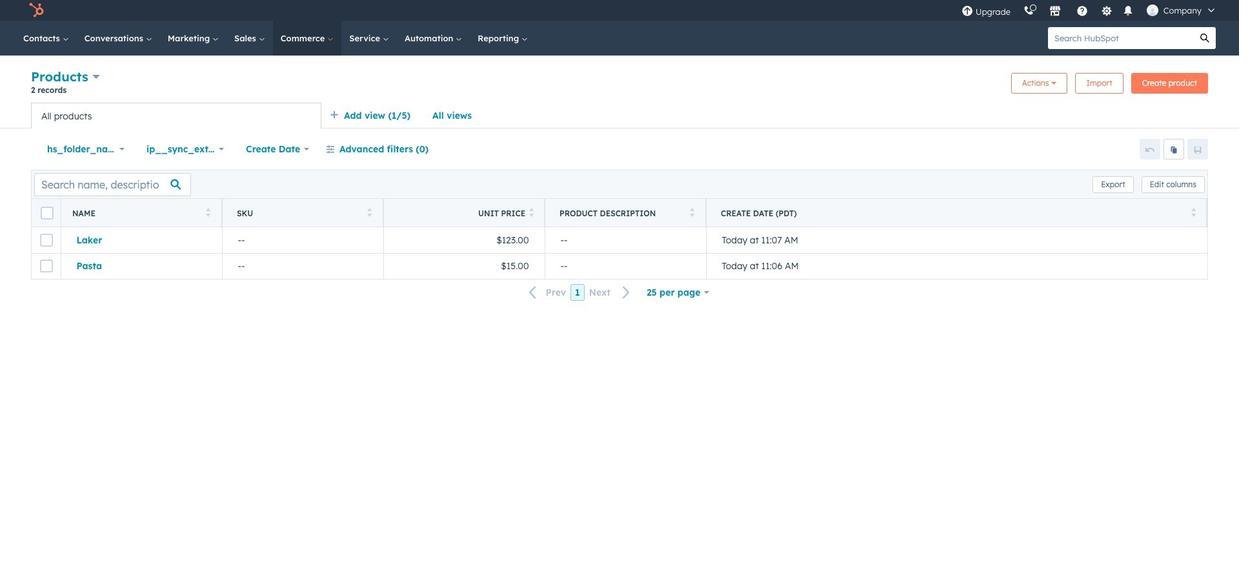 Task type: describe. For each thing, give the bounding box(es) containing it.
5 press to sort. element from the left
[[1192, 208, 1196, 219]]

jacob simon image
[[1147, 5, 1159, 16]]

3 press to sort. element from the left
[[530, 208, 534, 219]]

press to sort. image for 2nd press to sort. element from right
[[690, 208, 695, 217]]

press to sort. image
[[367, 208, 372, 217]]

Search name, description, or SKU search field
[[34, 173, 191, 196]]

1 press to sort. element from the left
[[206, 208, 210, 219]]

Search HubSpot search field
[[1049, 27, 1194, 49]]

press to sort. image for 1st press to sort. element
[[206, 208, 210, 217]]

marketplaces image
[[1050, 6, 1061, 17]]

press to sort. image for fifth press to sort. element
[[1192, 208, 1196, 217]]

press to sort. image for 3rd press to sort. element from the right
[[530, 208, 534, 217]]



Task type: locate. For each thing, give the bounding box(es) containing it.
pagination navigation
[[521, 284, 638, 301]]

press to sort. image
[[206, 208, 210, 217], [530, 208, 534, 217], [690, 208, 695, 217], [1192, 208, 1196, 217]]

menu
[[955, 0, 1224, 21]]

2 press to sort. element from the left
[[367, 208, 372, 219]]

4 press to sort. element from the left
[[690, 208, 695, 219]]

4 press to sort. image from the left
[[1192, 208, 1196, 217]]

2 press to sort. image from the left
[[530, 208, 534, 217]]

3 press to sort. image from the left
[[690, 208, 695, 217]]

banner
[[31, 67, 1209, 103]]

press to sort. element
[[206, 208, 210, 219], [367, 208, 372, 219], [530, 208, 534, 219], [690, 208, 695, 219], [1192, 208, 1196, 219]]

1 press to sort. image from the left
[[206, 208, 210, 217]]



Task type: vqa. For each thing, say whether or not it's contained in the screenshot.
1st Get from the top
no



